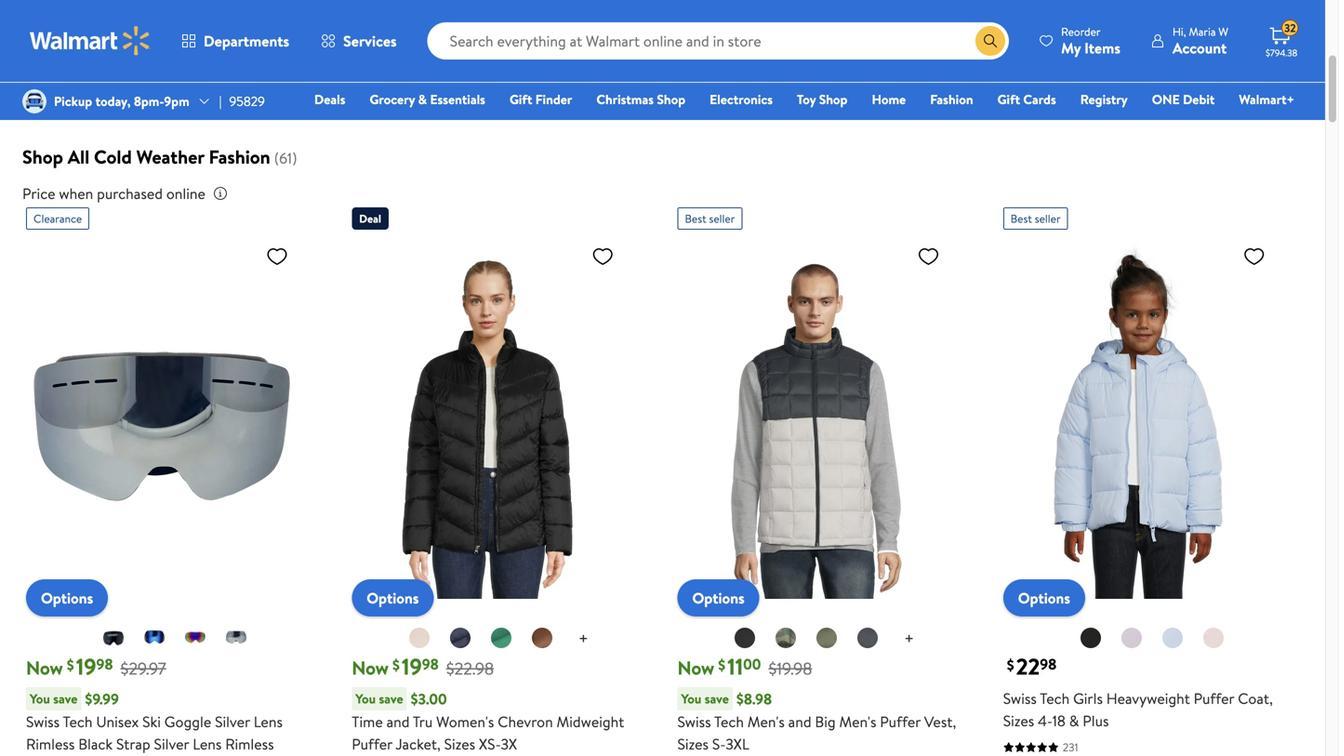 Task type: describe. For each thing, give the bounding box(es) containing it.
tru
[[413, 712, 433, 732]]

services
[[343, 31, 397, 51]]

puffer for 11
[[881, 712, 921, 732]]

walmart+ link
[[1231, 89, 1304, 109]]

now for now $ 19 98 $29.97
[[26, 655, 63, 681]]

black lens rimless black strap image
[[102, 627, 125, 650]]

seller for $19.98
[[710, 211, 735, 227]]

$9.99
[[85, 689, 119, 710]]

price when purchased online
[[22, 183, 206, 204]]

& inside swiss tech girls heavyweight puffer coat, sizes 4-18 & plus
[[1070, 711, 1080, 731]]

pickup today, 8pm-9pm
[[54, 92, 190, 110]]

now $ 11 00 $19.98
[[678, 651, 813, 683]]

19 for now $ 19 98 $29.97
[[76, 651, 96, 683]]

gift cards link
[[990, 89, 1065, 109]]

options link for $29.97
[[26, 580, 108, 617]]

cold weather deals image
[[63, 0, 130, 62]]

cold inside cold weather deals
[[58, 67, 85, 85]]

Search search field
[[428, 22, 1010, 60]]

now $ 19 98 $22.98
[[352, 651, 494, 683]]

swiss for 19
[[26, 712, 60, 732]]

shop for toy shop
[[820, 90, 848, 108]]

now for now $ 11 00 $19.98
[[678, 655, 715, 681]]

& inside hats, gloves & scarves
[[910, 67, 918, 85]]

2 rimless from the left
[[225, 734, 274, 755]]

0 vertical spatial silver
[[215, 712, 250, 732]]

you for now $ 19 98 $29.97
[[30, 690, 50, 708]]

toy
[[797, 90, 816, 108]]

registry
[[1081, 90, 1128, 108]]

deals link
[[306, 89, 354, 109]]

christmas shop link
[[588, 89, 694, 109]]

Walmart Site-Wide search field
[[428, 22, 1010, 60]]

deal
[[359, 211, 381, 227]]

1 vertical spatial cold
[[94, 144, 132, 170]]

search icon image
[[984, 33, 999, 48]]

pink sky image
[[1203, 627, 1225, 650]]

desert camo image
[[775, 627, 798, 650]]

xs-
[[479, 734, 501, 755]]

account
[[1173, 38, 1228, 58]]

reorder
[[1062, 24, 1101, 40]]

options for $29.97
[[41, 588, 93, 609]]

departments button
[[166, 19, 305, 63]]

ski
[[142, 712, 161, 732]]

goggle
[[164, 712, 211, 732]]

save for now $ 19 98 $22.98
[[379, 690, 404, 708]]

scarves
[[858, 80, 899, 98]]

11
[[728, 651, 744, 683]]

my
[[1062, 38, 1082, 58]]

toy shop
[[797, 90, 848, 108]]

s-
[[713, 734, 726, 755]]

swiss inside swiss tech girls heavyweight puffer coat, sizes 4-18 & plus
[[1004, 689, 1037, 709]]

red lens white frame black strap image
[[184, 627, 207, 650]]

1 vertical spatial lens
[[193, 734, 222, 755]]

home link
[[864, 89, 915, 109]]

shop all cold weather fashion (61)
[[22, 144, 297, 170]]

today,
[[95, 92, 131, 110]]

boys
[[530, 67, 557, 85]]

christmas
[[597, 90, 654, 108]]

19 for now $ 19 98 $22.98
[[402, 651, 422, 683]]

items
[[1085, 38, 1121, 58]]

get it today
[[956, 67, 1024, 85]]

jacket,
[[396, 734, 441, 755]]

women's
[[437, 712, 494, 732]]

4-
[[1039, 711, 1053, 731]]

swiss tech girls heavyweight puffer coat, sizes 4-18 & plus image
[[1004, 237, 1274, 602]]

save for now $ 19 98 $29.97
[[53, 690, 78, 708]]

big
[[816, 712, 836, 732]]

1 vertical spatial silver
[[154, 734, 189, 755]]

swiss for 11
[[678, 712, 712, 732]]

one
[[1153, 90, 1181, 108]]

coat,
[[1239, 689, 1274, 709]]

tech for 11
[[715, 712, 744, 732]]

+ for 11
[[905, 627, 915, 651]]

hats, gloves & scarves image
[[845, 0, 912, 62]]

legal information image
[[213, 186, 228, 201]]

22
[[1017, 651, 1041, 683]]

essentials
[[430, 90, 486, 108]]

green midnight image
[[816, 627, 839, 650]]

puffer inside swiss tech girls heavyweight puffer coat, sizes 4-18 & plus
[[1194, 689, 1235, 709]]

cherry blossom image
[[408, 627, 431, 650]]

black
[[78, 734, 113, 755]]

gift cards
[[998, 90, 1057, 108]]

$ for now $ 19 98 $22.98
[[393, 655, 400, 675]]

1 men's from the left
[[748, 712, 785, 732]]

winter boots
[[730, 67, 803, 85]]

you save $9.99 swiss tech unisex ski goggle silver lens rimless black strap silver lens rimless
[[26, 689, 283, 755]]

+ for 19
[[579, 627, 589, 651]]

home
[[872, 90, 906, 108]]

$ for now $ 19 98 $29.97
[[67, 655, 74, 675]]

w
[[1219, 24, 1229, 40]]

men
[[308, 67, 333, 85]]

silver lens rimless black strap image
[[225, 627, 248, 650]]

$794.38
[[1266, 47, 1298, 59]]

gift for gift finder
[[510, 90, 533, 108]]

unisex
[[96, 712, 139, 732]]

0 vertical spatial fashion
[[931, 90, 974, 108]]

9pm
[[164, 92, 190, 110]]

now for now $ 19 98 $22.98
[[352, 655, 389, 681]]

christmas shop
[[597, 90, 686, 108]]

you save $3.00 time and tru women's chevron midweight puffer jacket, sizes xs-3x
[[352, 689, 625, 755]]

swiss tech men's and big men's puffer vest, sizes s-3xl image
[[678, 237, 948, 602]]

boys link
[[495, 0, 592, 87]]

black soot image
[[1080, 627, 1103, 650]]

walmart image
[[30, 26, 151, 56]]

(61)
[[274, 148, 297, 169]]

price
[[22, 183, 55, 204]]

231
[[1063, 740, 1079, 756]]

add to favorites list, swiss tech unisex ski goggle silver lens rimless black strap silver lens rimless image
[[266, 245, 288, 268]]

gift finder link
[[501, 89, 581, 109]]

women image
[[175, 0, 242, 62]]

1 rimless from the left
[[26, 734, 75, 755]]

blue lens rimless black strap image
[[143, 627, 166, 650]]

when
[[59, 183, 93, 204]]

clearance
[[33, 211, 82, 227]]

time and tru women's chevron midweight puffer jacket, sizes xs-3x image
[[352, 237, 622, 602]]

one debit link
[[1144, 89, 1224, 109]]

cold weather deals link
[[48, 0, 145, 100]]

all
[[68, 144, 90, 170]]

toy shop link
[[789, 89, 857, 109]]

grocery
[[370, 90, 415, 108]]

grocery & essentials link
[[361, 89, 494, 109]]

finder
[[536, 90, 573, 108]]

dusky lavender image
[[1121, 627, 1143, 650]]

best for 22
[[1011, 211, 1033, 227]]



Task type: locate. For each thing, give the bounding box(es) containing it.
0 horizontal spatial shop
[[22, 144, 63, 170]]

swiss inside you save $8.98 swiss tech men's and big men's puffer vest, sizes s-3xl
[[678, 712, 712, 732]]

1 horizontal spatial best
[[1011, 211, 1033, 227]]

you left $9.99
[[30, 690, 50, 708]]

toddler
[[655, 67, 697, 85]]

0 horizontal spatial fashion
[[209, 144, 271, 170]]

3 you from the left
[[682, 690, 702, 708]]

2 horizontal spatial 98
[[1041, 654, 1057, 675]]

98 for now $ 19 98 $29.97
[[96, 654, 113, 675]]

options for 22
[[1019, 588, 1071, 609]]

98 inside now $ 19 98 $22.98
[[422, 654, 439, 675]]

reorder my items
[[1062, 24, 1121, 58]]

2 98 from the left
[[422, 654, 439, 675]]

options up now $ 19 98 $29.97
[[41, 588, 93, 609]]

best seller for $19.98
[[685, 211, 735, 227]]

options link up "black lens rimless black strap" icon
[[26, 580, 108, 617]]

0 horizontal spatial +
[[579, 627, 589, 651]]

3 98 from the left
[[1041, 654, 1057, 675]]

silver down the goggle
[[154, 734, 189, 755]]

best seller for 22
[[1011, 211, 1061, 227]]

add to favorites list, swiss tech men's and big men's puffer vest, sizes s-3xl image
[[918, 245, 940, 268]]

puffer for 19
[[352, 734, 393, 755]]

you down now $ 11 00 $19.98
[[682, 690, 702, 708]]

1 horizontal spatial men's
[[840, 712, 877, 732]]

men's right big
[[840, 712, 877, 732]]

1 horizontal spatial puffer
[[881, 712, 921, 732]]

1 horizontal spatial + button
[[890, 624, 930, 654]]

strap
[[116, 734, 150, 755]]

&
[[644, 67, 652, 85], [910, 67, 918, 85], [418, 90, 427, 108], [1070, 711, 1080, 731]]

departments
[[204, 31, 289, 51]]

2 best seller from the left
[[1011, 211, 1061, 227]]

weather up online
[[136, 144, 204, 170]]

1 options from the left
[[41, 588, 93, 609]]

fashion down get
[[931, 90, 974, 108]]

0 horizontal spatial lens
[[193, 734, 222, 755]]

| 95829
[[219, 92, 265, 110]]

options up black soot image
[[693, 588, 745, 609]]

1 you from the left
[[30, 690, 50, 708]]

now $ 19 98 $29.97
[[26, 651, 166, 683]]

baby & toddler
[[613, 67, 697, 85]]

2 horizontal spatial save
[[705, 690, 729, 708]]

save inside you save $3.00 time and tru women's chevron midweight puffer jacket, sizes xs-3x
[[379, 690, 404, 708]]

0 horizontal spatial best
[[685, 211, 707, 227]]

options link up black soot icon
[[1004, 580, 1086, 617]]

2 you from the left
[[356, 690, 376, 708]]

1 horizontal spatial rimless
[[225, 734, 274, 755]]

deals inside deals link
[[315, 90, 346, 108]]

1 19 from the left
[[76, 651, 96, 683]]

2 horizontal spatial you
[[682, 690, 702, 708]]

$8.98
[[737, 689, 772, 710]]

1 now from the left
[[26, 655, 63, 681]]

girls link
[[383, 0, 480, 87]]

electronics
[[710, 90, 773, 108]]

girls up grocery & essentials link
[[419, 67, 445, 85]]

hats, gloves & scarves
[[839, 67, 918, 98]]

0 horizontal spatial best seller
[[685, 211, 735, 227]]

lens right the goggle
[[254, 712, 283, 732]]

& right 18
[[1070, 711, 1080, 731]]

puffer inside you save $3.00 time and tru women's chevron midweight puffer jacket, sizes xs-3x
[[352, 734, 393, 755]]

1 horizontal spatial +
[[905, 627, 915, 651]]

fashion link
[[922, 89, 982, 109]]

shop right the toy
[[820, 90, 848, 108]]

98 up 4-
[[1041, 654, 1057, 675]]

hats,
[[839, 67, 868, 85]]

save left $9.99
[[53, 690, 78, 708]]

0 horizontal spatial men's
[[748, 712, 785, 732]]

midweight
[[557, 712, 625, 732]]

2 horizontal spatial tech
[[1041, 689, 1070, 709]]

puffer left coat,
[[1194, 689, 1235, 709]]

tech up 18
[[1041, 689, 1070, 709]]

32
[[1285, 20, 1297, 36]]

1 + from the left
[[579, 627, 589, 651]]

0 horizontal spatial silver
[[154, 734, 189, 755]]

electric green image
[[490, 627, 513, 650]]

2 vertical spatial puffer
[[352, 734, 393, 755]]

get it today link
[[942, 0, 1038, 87]]

tech for 19
[[63, 712, 93, 732]]

swiss tech girls heavyweight puffer coat, sizes 4-18 & plus
[[1004, 689, 1274, 731]]

sizes down the women's
[[444, 734, 476, 755]]

1 horizontal spatial cold
[[94, 144, 132, 170]]

1 horizontal spatial shop
[[657, 90, 686, 108]]

love you blue image
[[1162, 627, 1184, 650]]

options link up black soot image
[[678, 580, 760, 617]]

save inside you save $9.99 swiss tech unisex ski goggle silver lens rimless black strap silver lens rimless
[[53, 690, 78, 708]]

98 down 'cherry blossom' icon
[[422, 654, 439, 675]]

0 horizontal spatial puffer
[[352, 734, 393, 755]]

gift for gift cards
[[998, 90, 1021, 108]]

maria
[[1190, 24, 1217, 40]]

1 save from the left
[[53, 690, 78, 708]]

3xl
[[726, 734, 750, 755]]

add to favorites list, swiss tech girls heavyweight puffer coat, sizes 4-18 & plus image
[[1244, 245, 1266, 268]]

you for now $ 19 98 $22.98
[[356, 690, 376, 708]]

cold up pickup
[[58, 67, 85, 85]]

swiss down now $ 11 00 $19.98
[[678, 712, 712, 732]]

you for now $ 11 00 $19.98
[[682, 690, 702, 708]]

+ button right greystone icon
[[890, 624, 930, 654]]

now
[[26, 655, 63, 681], [352, 655, 389, 681], [678, 655, 715, 681]]

now inside now $ 19 98 $29.97
[[26, 655, 63, 681]]

men's
[[748, 712, 785, 732], [840, 712, 877, 732]]

swiss tech unisex ski goggle silver lens rimless black strap silver lens rimless image
[[26, 237, 296, 602]]

cold
[[58, 67, 85, 85], [94, 144, 132, 170]]

1 horizontal spatial best seller
[[1011, 211, 1061, 227]]

registry link
[[1073, 89, 1137, 109]]

boys image
[[510, 0, 577, 62]]

0 horizontal spatial sizes
[[444, 734, 476, 755]]

0 horizontal spatial save
[[53, 690, 78, 708]]

1 and from the left
[[387, 712, 410, 732]]

0 vertical spatial weather
[[88, 67, 136, 85]]

tech inside swiss tech girls heavyweight puffer coat, sizes 4-18 & plus
[[1041, 689, 1070, 709]]

1 horizontal spatial save
[[379, 690, 404, 708]]

hats, gloves & scarves link
[[830, 0, 927, 100]]

greystone image
[[857, 627, 880, 650]]

1 best from the left
[[685, 211, 707, 227]]

sizes for 11
[[678, 734, 709, 755]]

95829
[[229, 92, 265, 110]]

 image
[[22, 89, 47, 114]]

1 horizontal spatial seller
[[1035, 211, 1061, 227]]

19
[[76, 651, 96, 683], [402, 651, 422, 683]]

$ inside $ 22 98
[[1008, 655, 1015, 675]]

services button
[[305, 19, 413, 63]]

1 horizontal spatial tech
[[715, 712, 744, 732]]

1 horizontal spatial sizes
[[678, 734, 709, 755]]

$ inside now $ 19 98 $22.98
[[393, 655, 400, 675]]

you save $8.98 swiss tech men's and big men's puffer vest, sizes s-3xl
[[678, 689, 957, 755]]

0 horizontal spatial girls
[[419, 67, 445, 85]]

options link for $22.98
[[352, 580, 434, 617]]

98 down "black lens rimless black strap" icon
[[96, 654, 113, 675]]

1 seller from the left
[[710, 211, 735, 227]]

2 horizontal spatial now
[[678, 655, 715, 681]]

sizes
[[1004, 711, 1035, 731], [444, 734, 476, 755], [678, 734, 709, 755]]

0 vertical spatial cold
[[58, 67, 85, 85]]

shop for christmas shop
[[657, 90, 686, 108]]

chevron
[[498, 712, 553, 732]]

options for $19.98
[[693, 588, 745, 609]]

weather up today,
[[88, 67, 136, 85]]

swiss inside you save $9.99 swiss tech unisex ski goggle silver lens rimless black strap silver lens rimless
[[26, 712, 60, 732]]

0 horizontal spatial swiss
[[26, 712, 60, 732]]

0 horizontal spatial now
[[26, 655, 63, 681]]

men link
[[272, 0, 368, 87]]

purchased
[[97, 183, 163, 204]]

tech inside you save $9.99 swiss tech unisex ski goggle silver lens rimless black strap silver lens rimless
[[63, 712, 93, 732]]

winter boots link
[[718, 0, 815, 87]]

save down 11
[[705, 690, 729, 708]]

2 options from the left
[[367, 588, 419, 609]]

& right baby
[[644, 67, 652, 85]]

1 horizontal spatial deals
[[315, 90, 346, 108]]

2 gift from the left
[[998, 90, 1021, 108]]

1 best seller from the left
[[685, 211, 735, 227]]

2 horizontal spatial sizes
[[1004, 711, 1035, 731]]

1 horizontal spatial fashion
[[931, 90, 974, 108]]

1 horizontal spatial now
[[352, 655, 389, 681]]

1 horizontal spatial girls
[[1074, 689, 1104, 709]]

men image
[[287, 0, 354, 62]]

shop
[[657, 90, 686, 108], [820, 90, 848, 108], [22, 144, 63, 170]]

boots
[[771, 67, 803, 85]]

2 + from the left
[[905, 627, 915, 651]]

girls inside swiss tech girls heavyweight puffer coat, sizes 4-18 & plus
[[1074, 689, 1104, 709]]

0 horizontal spatial deals
[[81, 80, 112, 98]]

and
[[387, 712, 410, 732], [789, 712, 812, 732]]

best seller
[[685, 211, 735, 227], [1011, 211, 1061, 227]]

hi, maria w account
[[1173, 24, 1229, 58]]

puffer down time
[[352, 734, 393, 755]]

deals inside cold weather deals
[[81, 80, 112, 98]]

+ right greystone icon
[[905, 627, 915, 651]]

18
[[1053, 711, 1066, 731]]

3 now from the left
[[678, 655, 715, 681]]

sizes for 19
[[444, 734, 476, 755]]

best for $19.98
[[685, 211, 707, 227]]

dark navy image
[[449, 627, 472, 650]]

sizes left 4-
[[1004, 711, 1035, 731]]

plus
[[1083, 711, 1110, 731]]

you up time
[[356, 690, 376, 708]]

1 horizontal spatial and
[[789, 712, 812, 732]]

2 now from the left
[[352, 655, 389, 681]]

options for $22.98
[[367, 588, 419, 609]]

+ right hot chocolate icon
[[579, 627, 589, 651]]

tech
[[1041, 689, 1070, 709], [63, 712, 93, 732], [715, 712, 744, 732]]

tech up black
[[63, 712, 93, 732]]

3 options from the left
[[693, 588, 745, 609]]

lens down the goggle
[[193, 734, 222, 755]]

and left tru
[[387, 712, 410, 732]]

$19.98
[[769, 657, 813, 681]]

baby & toddler image
[[622, 0, 689, 62]]

you inside you save $3.00 time and tru women's chevron midweight puffer jacket, sizes xs-3x
[[356, 690, 376, 708]]

0 horizontal spatial seller
[[710, 211, 735, 227]]

2 horizontal spatial puffer
[[1194, 689, 1235, 709]]

seller for 22
[[1035, 211, 1061, 227]]

puffer inside you save $8.98 swiss tech men's and big men's puffer vest, sizes s-3xl
[[881, 712, 921, 732]]

options link
[[26, 580, 108, 617], [352, 580, 434, 617], [678, 580, 760, 617], [1004, 580, 1086, 617]]

$29.97
[[121, 657, 166, 681]]

girls image
[[398, 0, 465, 62]]

2 options link from the left
[[352, 580, 434, 617]]

swiss left "unisex"
[[26, 712, 60, 732]]

cards
[[1024, 90, 1057, 108]]

1 + button from the left
[[564, 624, 604, 654]]

& right gloves
[[910, 67, 918, 85]]

1 horizontal spatial you
[[356, 690, 376, 708]]

hot chocolate image
[[531, 627, 554, 650]]

save inside you save $8.98 swiss tech men's and big men's puffer vest, sizes s-3xl
[[705, 690, 729, 708]]

1 horizontal spatial weather
[[136, 144, 204, 170]]

options up $ 22 98
[[1019, 588, 1071, 609]]

0 horizontal spatial gift
[[510, 90, 533, 108]]

save for now $ 11 00 $19.98
[[705, 690, 729, 708]]

now inside now $ 19 98 $22.98
[[352, 655, 389, 681]]

$ inside now $ 11 00 $19.98
[[719, 655, 726, 675]]

3 $ from the left
[[719, 655, 726, 675]]

weather inside cold weather deals
[[88, 67, 136, 85]]

girls up plus
[[1074, 689, 1104, 709]]

2 horizontal spatial shop
[[820, 90, 848, 108]]

2 19 from the left
[[402, 651, 422, 683]]

1 vertical spatial fashion
[[209, 144, 271, 170]]

0 horizontal spatial tech
[[63, 712, 93, 732]]

swiss
[[1004, 689, 1037, 709], [26, 712, 60, 732], [678, 712, 712, 732]]

2 save from the left
[[379, 690, 404, 708]]

1 horizontal spatial 19
[[402, 651, 422, 683]]

$ 22 98
[[1008, 651, 1057, 683]]

men's down $8.98
[[748, 712, 785, 732]]

options link for 22
[[1004, 580, 1086, 617]]

rimless
[[26, 734, 75, 755], [225, 734, 274, 755]]

|
[[219, 92, 222, 110]]

gift down boys
[[510, 90, 533, 108]]

1 gift from the left
[[510, 90, 533, 108]]

tech inside you save $8.98 swiss tech men's and big men's puffer vest, sizes s-3xl
[[715, 712, 744, 732]]

weather
[[88, 67, 136, 85], [136, 144, 204, 170]]

gift finder
[[510, 90, 573, 108]]

gift down today
[[998, 90, 1021, 108]]

2 $ from the left
[[393, 655, 400, 675]]

1 horizontal spatial lens
[[254, 712, 283, 732]]

get it today image
[[957, 0, 1024, 62]]

+
[[579, 627, 589, 651], [905, 627, 915, 651]]

sizes inside you save $3.00 time and tru women's chevron midweight puffer jacket, sizes xs-3x
[[444, 734, 476, 755]]

98 for now $ 19 98 $22.98
[[422, 654, 439, 675]]

black soot image
[[734, 627, 757, 650]]

deals
[[81, 80, 112, 98], [315, 90, 346, 108]]

$ inside now $ 19 98 $29.97
[[67, 655, 74, 675]]

winter
[[730, 67, 768, 85]]

shop down toddler
[[657, 90, 686, 108]]

sizes left the s-
[[678, 734, 709, 755]]

sizes inside you save $8.98 swiss tech men's and big men's puffer vest, sizes s-3xl
[[678, 734, 709, 755]]

and inside you save $8.98 swiss tech men's and big men's puffer vest, sizes s-3xl
[[789, 712, 812, 732]]

0 horizontal spatial + button
[[564, 624, 604, 654]]

2 + button from the left
[[890, 624, 930, 654]]

cold right "all"
[[94, 144, 132, 170]]

2 men's from the left
[[840, 712, 877, 732]]

3 save from the left
[[705, 690, 729, 708]]

best
[[685, 211, 707, 227], [1011, 211, 1033, 227]]

seller
[[710, 211, 735, 227], [1035, 211, 1061, 227]]

shop left "all"
[[22, 144, 63, 170]]

2 and from the left
[[789, 712, 812, 732]]

0 vertical spatial puffer
[[1194, 689, 1235, 709]]

now inside now $ 11 00 $19.98
[[678, 655, 715, 681]]

1 horizontal spatial silver
[[215, 712, 250, 732]]

1 $ from the left
[[67, 655, 74, 675]]

and left big
[[789, 712, 812, 732]]

+ button for 11
[[890, 624, 930, 654]]

1 horizontal spatial swiss
[[678, 712, 712, 732]]

+ button for 19
[[564, 624, 604, 654]]

you inside you save $9.99 swiss tech unisex ski goggle silver lens rimless black strap silver lens rimless
[[30, 690, 50, 708]]

0 horizontal spatial 19
[[76, 651, 96, 683]]

1 vertical spatial weather
[[136, 144, 204, 170]]

you inside you save $8.98 swiss tech men's and big men's puffer vest, sizes s-3xl
[[682, 690, 702, 708]]

save
[[53, 690, 78, 708], [379, 690, 404, 708], [705, 690, 729, 708]]

fashion up "legal information" icon
[[209, 144, 271, 170]]

0 horizontal spatial weather
[[88, 67, 136, 85]]

you
[[30, 690, 50, 708], [356, 690, 376, 708], [682, 690, 702, 708]]

2 horizontal spatial swiss
[[1004, 689, 1037, 709]]

swiss down 22
[[1004, 689, 1037, 709]]

98 inside now $ 19 98 $29.97
[[96, 654, 113, 675]]

0 horizontal spatial you
[[30, 690, 50, 708]]

it
[[981, 67, 989, 85]]

4 options from the left
[[1019, 588, 1071, 609]]

4 $ from the left
[[1008, 655, 1015, 675]]

walmart+
[[1240, 90, 1295, 108]]

1 vertical spatial puffer
[[881, 712, 921, 732]]

2 seller from the left
[[1035, 211, 1061, 227]]

puffer
[[1194, 689, 1235, 709], [881, 712, 921, 732], [352, 734, 393, 755]]

silver right the goggle
[[215, 712, 250, 732]]

0 horizontal spatial and
[[387, 712, 410, 732]]

0 vertical spatial lens
[[254, 712, 283, 732]]

baby & toddler link
[[607, 0, 703, 87]]

3 options link from the left
[[678, 580, 760, 617]]

winter boots image
[[733, 0, 800, 62]]

save up time
[[379, 690, 404, 708]]

cold weather deals
[[58, 67, 136, 98]]

tech up 3xl
[[715, 712, 744, 732]]

and inside you save $3.00 time and tru women's chevron midweight puffer jacket, sizes xs-3x
[[387, 712, 410, 732]]

19 up $9.99
[[76, 651, 96, 683]]

4 options link from the left
[[1004, 580, 1086, 617]]

0 horizontal spatial 98
[[96, 654, 113, 675]]

0 vertical spatial girls
[[419, 67, 445, 85]]

1 vertical spatial girls
[[1074, 689, 1104, 709]]

options up 'cherry blossom' icon
[[367, 588, 419, 609]]

0 horizontal spatial cold
[[58, 67, 85, 85]]

hi,
[[1173, 24, 1187, 40]]

98 inside $ 22 98
[[1041, 654, 1057, 675]]

$22.98
[[446, 657, 494, 681]]

gloves
[[871, 67, 907, 85]]

2 best from the left
[[1011, 211, 1033, 227]]

19 down 'cherry blossom' icon
[[402, 651, 422, 683]]

options link up 'cherry blossom' icon
[[352, 580, 434, 617]]

+ button right hot chocolate icon
[[564, 624, 604, 654]]

1 98 from the left
[[96, 654, 113, 675]]

puffer left the vest,
[[881, 712, 921, 732]]

1 horizontal spatial 98
[[422, 654, 439, 675]]

options link for $19.98
[[678, 580, 760, 617]]

0 horizontal spatial rimless
[[26, 734, 75, 755]]

add to favorites list, time and tru women's chevron midweight puffer jacket, sizes xs-3x image
[[592, 245, 614, 268]]

options
[[41, 588, 93, 609], [367, 588, 419, 609], [693, 588, 745, 609], [1019, 588, 1071, 609]]

vest,
[[925, 712, 957, 732]]

& right grocery on the top of page
[[418, 90, 427, 108]]

one debit
[[1153, 90, 1216, 108]]

online
[[166, 183, 206, 204]]

sizes inside swiss tech girls heavyweight puffer coat, sizes 4-18 & plus
[[1004, 711, 1035, 731]]

heavyweight
[[1107, 689, 1191, 709]]

1 options link from the left
[[26, 580, 108, 617]]

time
[[352, 712, 383, 732]]

1 horizontal spatial gift
[[998, 90, 1021, 108]]

$ for now $ 11 00 $19.98
[[719, 655, 726, 675]]

lens
[[254, 712, 283, 732], [193, 734, 222, 755]]



Task type: vqa. For each thing, say whether or not it's contained in the screenshot.
'Services' for Money Services
no



